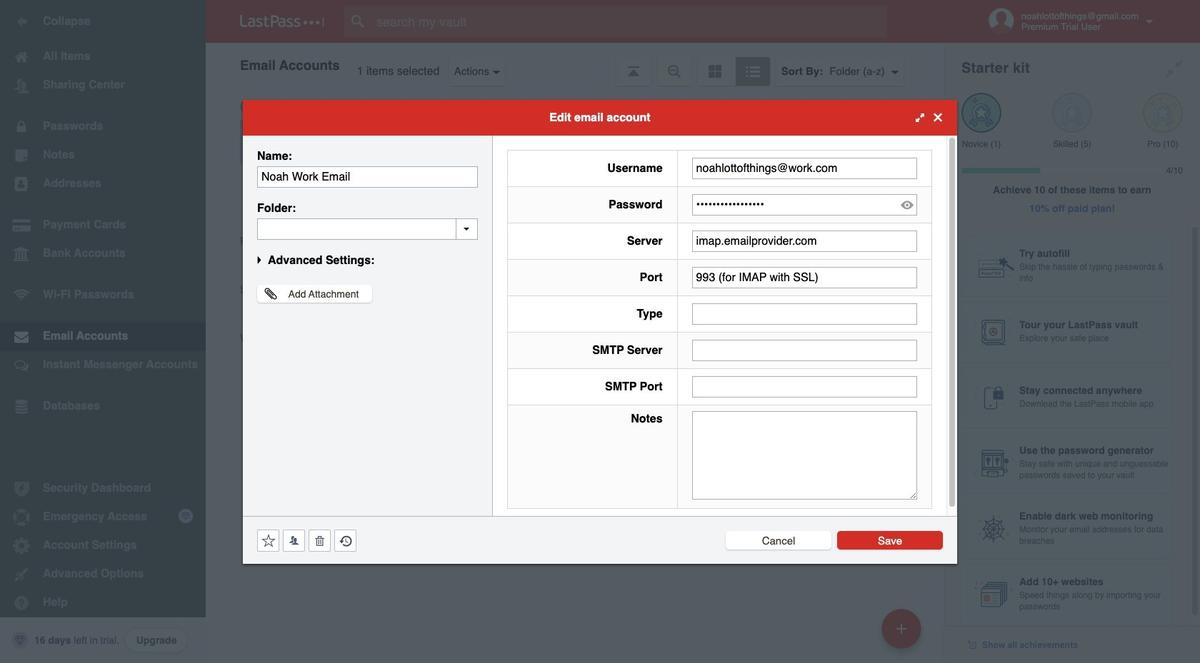 Task type: locate. For each thing, give the bounding box(es) containing it.
None text field
[[692, 230, 917, 252], [692, 303, 917, 325], [692, 376, 917, 398], [692, 411, 917, 500], [692, 230, 917, 252], [692, 303, 917, 325], [692, 376, 917, 398], [692, 411, 917, 500]]

main navigation navigation
[[0, 0, 206, 664]]

dialog
[[243, 100, 957, 564]]

new item navigation
[[876, 605, 930, 664]]

lastpass image
[[240, 15, 324, 28]]

vault options navigation
[[206, 43, 944, 86]]

None text field
[[692, 158, 917, 179], [257, 166, 478, 188], [257, 218, 478, 240], [692, 267, 917, 288], [692, 340, 917, 361], [692, 158, 917, 179], [257, 166, 478, 188], [257, 218, 478, 240], [692, 267, 917, 288], [692, 340, 917, 361]]

new item image
[[896, 624, 906, 634]]

None password field
[[692, 194, 917, 215]]



Task type: describe. For each thing, give the bounding box(es) containing it.
search my vault text field
[[344, 6, 915, 37]]

Search search field
[[344, 6, 915, 37]]



